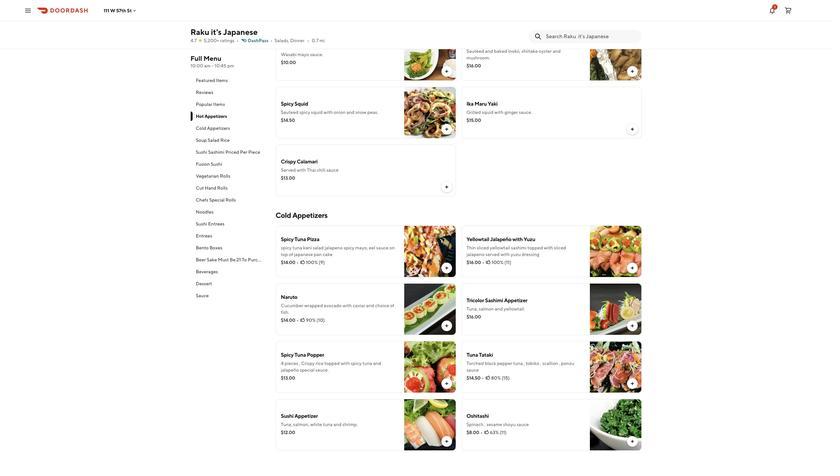 Task type: locate. For each thing, give the bounding box(es) containing it.
items for featured items
[[216, 78, 228, 83]]

salad
[[313, 245, 324, 250]]

sauce inside crispy calamari served with thai chili sauce $13.00
[[326, 167, 339, 173]]

steamed
[[281, 43, 302, 49]]

oshitashi image
[[590, 399, 642, 451]]

with left 'onion'
[[324, 110, 333, 115]]

tuna for pizza
[[295, 236, 306, 243]]

salmon,
[[293, 422, 309, 427]]

bento boxes button
[[191, 242, 268, 254]]

1 vertical spatial rolls
[[217, 185, 228, 191]]

spicy squid image
[[404, 87, 456, 139]]

spicy up top
[[281, 236, 294, 243]]

rolls
[[220, 173, 230, 179], [217, 185, 228, 191], [226, 197, 236, 203]]

with right "sashimi"
[[544, 245, 553, 250]]

add item to cart image
[[444, 69, 449, 74], [630, 69, 635, 74], [630, 127, 635, 132], [630, 265, 635, 271], [630, 381, 635, 386]]

0 horizontal spatial 100%
[[306, 260, 318, 265]]

topped
[[528, 245, 543, 250], [324, 361, 340, 366]]

1 vertical spatial appetizers
[[207, 126, 230, 131]]

caviar
[[353, 303, 365, 308]]

0 vertical spatial cold
[[196, 126, 206, 131]]

1 vertical spatial entrees
[[196, 233, 212, 239]]

and inside sushi appetizer tuna, salmon, white tuna and shrimp. $12.00
[[334, 422, 342, 427]]

sauce. down asparagus
[[310, 52, 323, 57]]

100% down 'served'
[[492, 260, 504, 265]]

of inside naruto cucumber wrapped avocado with caviar and choice of fish.
[[390, 303, 394, 308]]

add item to cart image for yuzu
[[630, 265, 635, 271]]

1 horizontal spatial tuna,
[[467, 306, 478, 312]]

2 vertical spatial $16.00
[[467, 314, 481, 320]]

$16.00
[[467, 63, 481, 68], [467, 260, 481, 265], [467, 314, 481, 320]]

3 $16.00 from the top
[[467, 314, 481, 320]]

1 vertical spatial of
[[390, 303, 394, 308]]

2 squid from the left
[[482, 110, 493, 115]]

dessert
[[196, 281, 212, 286]]

0 vertical spatial $14.50
[[281, 118, 295, 123]]

1 horizontal spatial cold
[[276, 211, 291, 220]]

squid inside spicy squid sauteed spicy squid with onion and snow peas. $14.50
[[311, 110, 323, 115]]

add item to cart image for mayo
[[444, 69, 449, 74]]

1 horizontal spatial of
[[390, 303, 394, 308]]

0 horizontal spatial cold appetizers
[[196, 126, 230, 131]]

with left caviar
[[343, 303, 352, 308]]

sushi entrees
[[196, 221, 225, 227]]

served
[[281, 167, 296, 173]]

wrapped
[[304, 303, 323, 308]]

1 horizontal spatial $14.50
[[467, 375, 481, 381]]

sauce
[[326, 167, 339, 173], [376, 245, 389, 250], [467, 367, 479, 373], [517, 422, 529, 427]]

spicy inside spicy tuna popper 4 pieces , crispy rice topped with spicy tuna and jalapeño special sauce. $13.00
[[281, 352, 294, 358]]

noodles
[[196, 209, 214, 215]]

white
[[310, 422, 322, 427]]

1 vertical spatial topped
[[324, 361, 340, 366]]

beer sake must be 21 to purchase button
[[191, 254, 268, 266]]

0 horizontal spatial sliced
[[477, 245, 489, 250]]

featured
[[196, 78, 215, 83]]

of right choice
[[390, 303, 394, 308]]

eel
[[369, 245, 375, 250]]

appetizer up salmon,
[[295, 413, 318, 419]]

0 horizontal spatial sashimi
[[208, 150, 224, 155]]

0 horizontal spatial topped
[[324, 361, 340, 366]]

,
[[299, 361, 300, 366], [524, 361, 525, 366], [540, 361, 541, 366], [559, 361, 560, 366], [485, 422, 486, 427]]

appetizers up pizza
[[292, 211, 328, 220]]

1 vertical spatial $14.00
[[281, 318, 295, 323]]

spicy tuna popper image
[[404, 341, 456, 393]]

, inside oshitashi spinach , sesame shoyu sauce
[[485, 422, 486, 427]]

entrees inside sushi entrees button
[[208, 221, 225, 227]]

0 vertical spatial appetizer
[[504, 297, 528, 304]]

entrees down 'noodles'
[[208, 221, 225, 227]]

add item to cart image for spicy tuna popper
[[444, 381, 449, 386]]

0 horizontal spatial of
[[289, 252, 293, 257]]

1 100% from the left
[[306, 260, 318, 265]]

$16.00 down thin
[[467, 260, 481, 265]]

(11)
[[505, 260, 511, 265], [500, 430, 507, 435]]

$13.00
[[281, 175, 295, 181], [281, 375, 295, 381]]

chefs special rolls button
[[191, 194, 268, 206]]

1 vertical spatial $14.00 •
[[281, 318, 299, 323]]

1 sliced from the left
[[477, 245, 489, 250]]

sauce.
[[310, 52, 323, 57], [519, 110, 532, 115], [315, 367, 329, 373]]

2 $14.00 • from the top
[[281, 318, 299, 323]]

111 w 57th st button
[[104, 8, 137, 13]]

$14.00 for cucumber
[[281, 318, 295, 323]]

$14.00 for tuna
[[281, 260, 295, 265]]

$13.00 down jalapeño
[[281, 375, 295, 381]]

sushi down soup in the left top of the page
[[196, 150, 207, 155]]

special
[[300, 367, 315, 373]]

$14.50 down torched
[[467, 375, 481, 381]]

squid for maru
[[482, 110, 493, 115]]

be
[[230, 257, 236, 262]]

1 vertical spatial sashimi
[[485, 297, 503, 304]]

tuna inside spicy tuna popper 4 pieces , crispy rice topped with spicy tuna and jalapeño special sauce. $13.00
[[295, 352, 306, 358]]

squid inside ika maru yaki grilled squid with ginger sauce. $15.00
[[482, 110, 493, 115]]

$14.00 • for tuna
[[281, 260, 299, 265]]

1 vertical spatial $14.50
[[467, 375, 481, 381]]

beverages button
[[191, 266, 268, 278]]

sushi down 'noodles'
[[196, 221, 207, 227]]

sashimi for sushi
[[208, 150, 224, 155]]

1 vertical spatial items
[[213, 102, 225, 107]]

0 vertical spatial sauce.
[[310, 52, 323, 57]]

items up reviews button
[[216, 78, 228, 83]]

2 spicy from the top
[[281, 236, 294, 243]]

squid left 'onion'
[[311, 110, 323, 115]]

it's
[[211, 27, 222, 37]]

1 $16.00 from the top
[[467, 63, 481, 68]]

of right top
[[289, 252, 293, 257]]

, right pieces
[[299, 361, 300, 366]]

piece
[[248, 150, 260, 155]]

100% (9)
[[306, 260, 325, 265]]

mushroom.
[[467, 55, 490, 60]]

sushi for entrees
[[196, 221, 207, 227]]

spicy inside spicy squid sauteed spicy squid with onion and snow peas. $14.50
[[299, 110, 310, 115]]

tuna inside the spicy tuna pizza spicy tuna kani salad jalapeno spicy mayo, eel sauce on top of japanese pan cake
[[293, 245, 302, 250]]

sashimi for tricolor
[[485, 297, 503, 304]]

1 squid from the left
[[311, 110, 323, 115]]

jalapeño
[[281, 367, 299, 373]]

tuna inside the spicy tuna pizza spicy tuna kani salad jalapeno spicy mayo, eel sauce on top of japanese pan cake
[[295, 236, 306, 243]]

sushi up salmon,
[[281, 413, 294, 419]]

$14.00 down top
[[281, 260, 295, 265]]

items up hot appetizers
[[213, 102, 225, 107]]

0 horizontal spatial squid
[[311, 110, 323, 115]]

sauce inside "tuna tataki torched black pepper tuna , tobiko , scallion , ponzu sauce"
[[467, 367, 479, 373]]

sauce. down rice in the left bottom of the page
[[315, 367, 329, 373]]

5,200+
[[204, 38, 219, 43]]

sashimi
[[208, 150, 224, 155], [485, 297, 503, 304]]

salads,
[[275, 38, 289, 43]]

$13.00 down served
[[281, 175, 295, 181]]

tuna
[[295, 236, 306, 243], [295, 352, 306, 358], [467, 352, 478, 358]]

Item Search search field
[[546, 33, 636, 40]]

(10)
[[317, 318, 325, 323]]

1 vertical spatial $13.00
[[281, 375, 295, 381]]

1 vertical spatial spicy
[[281, 236, 294, 243]]

$14.00
[[281, 260, 295, 265], [281, 318, 295, 323]]

on
[[389, 245, 395, 250]]

cold appetizers up pizza
[[276, 211, 328, 220]]

with right rice in the left bottom of the page
[[341, 361, 350, 366]]

sashimi inside button
[[208, 150, 224, 155]]

topped inside yellowtail jalapeño with yuzu thin sliced yellowtail sashimi topped with sliced jalapeno served with yuzu dressing
[[528, 245, 543, 250]]

sauce inside the spicy tuna pizza spicy tuna kani salad jalapeno spicy mayo, eel sauce on top of japanese pan cake
[[376, 245, 389, 250]]

0 vertical spatial (11)
[[505, 260, 511, 265]]

squid down yaki
[[482, 110, 493, 115]]

spicy up sauteed
[[281, 101, 294, 107]]

3 spicy from the top
[[281, 352, 294, 358]]

baked
[[494, 49, 507, 54]]

rolls inside 'button'
[[226, 197, 236, 203]]

add item to cart image for oshitashi
[[630, 439, 635, 444]]

hot
[[196, 114, 204, 119]]

0 vertical spatial sashimi
[[208, 150, 224, 155]]

(11) for sesame
[[500, 430, 507, 435]]

1 horizontal spatial appetizer
[[504, 297, 528, 304]]

priced
[[225, 150, 239, 155]]

and inside spicy squid sauteed spicy squid with onion and snow peas. $14.50
[[347, 110, 355, 115]]

0 vertical spatial jalapeno
[[325, 245, 343, 250]]

sashimi up salmon
[[485, 297, 503, 304]]

0 horizontal spatial tuna,
[[281, 422, 292, 427]]

0 vertical spatial items
[[216, 78, 228, 83]]

crispy up served
[[281, 158, 296, 165]]

$14.00 • down top
[[281, 260, 299, 265]]

fusion
[[196, 161, 210, 167]]

0 vertical spatial $16.00
[[467, 63, 481, 68]]

100% for jalapeño
[[492, 260, 504, 265]]

1 vertical spatial (11)
[[500, 430, 507, 435]]

0 horizontal spatial jalapeno
[[325, 245, 343, 250]]

tuna up the kani
[[295, 236, 306, 243]]

with left thai
[[297, 167, 306, 173]]

topped right rice in the left bottom of the page
[[324, 361, 340, 366]]

0 vertical spatial rolls
[[220, 173, 230, 179]]

0 vertical spatial entrees
[[208, 221, 225, 227]]

maru
[[475, 101, 487, 107]]

tuna up pieces
[[295, 352, 306, 358]]

100% for tuna
[[306, 260, 318, 265]]

appetizers
[[205, 114, 227, 119], [207, 126, 230, 131], [292, 211, 328, 220]]

100% left (9)
[[306, 260, 318, 265]]

1 vertical spatial cold
[[276, 211, 291, 220]]

special
[[209, 197, 225, 203]]

tuna, inside sushi appetizer tuna, salmon, white tuna and shrimp. $12.00
[[281, 422, 292, 427]]

0 horizontal spatial $14.50
[[281, 118, 295, 123]]

noodles button
[[191, 206, 268, 218]]

jalapeno up cake
[[325, 245, 343, 250]]

$14.50 inside spicy squid sauteed spicy squid with onion and snow peas. $14.50
[[281, 118, 295, 123]]

spinach
[[467, 422, 484, 427]]

with inside spicy squid sauteed spicy squid with onion and snow peas. $14.50
[[324, 110, 333, 115]]

hamachi kama shioyaki image
[[404, 0, 456, 23]]

1 horizontal spatial topped
[[528, 245, 543, 250]]

1 vertical spatial crispy
[[301, 361, 315, 366]]

topped up dressing
[[528, 245, 543, 250]]

tuna, inside tricolor sashimi appetizer tuna, salmon and yellowtail. $16.00
[[467, 306, 478, 312]]

appetizers down popular items
[[205, 114, 227, 119]]

spicy inside spicy squid sauteed spicy squid with onion and snow peas. $14.50
[[281, 101, 294, 107]]

tuna, down 'tricolor'
[[467, 306, 478, 312]]

rolls down cut hand rolls button
[[226, 197, 236, 203]]

yellowtail
[[490, 245, 510, 250]]

1 horizontal spatial jalapeno
[[467, 252, 485, 257]]

of
[[289, 252, 293, 257], [390, 303, 394, 308]]

popper
[[307, 352, 324, 358]]

jalapeno inside the spicy tuna pizza spicy tuna kani salad jalapeno spicy mayo, eel sauce on top of japanese pan cake
[[325, 245, 343, 250]]

entrees up bento
[[196, 233, 212, 239]]

1 horizontal spatial sliced
[[554, 245, 566, 250]]

sushi up vegetarian rolls
[[211, 161, 222, 167]]

0 vertical spatial tuna,
[[467, 306, 478, 312]]

$14.00 down fish.
[[281, 318, 295, 323]]

tuna, up $12.00
[[281, 422, 292, 427]]

mayo,
[[355, 245, 368, 250]]

with inside naruto cucumber wrapped avocado with caviar and choice of fish.
[[343, 303, 352, 308]]

1
[[774, 5, 776, 9]]

0 vertical spatial spicy
[[281, 101, 294, 107]]

add item to cart image for spicy tuna pizza
[[444, 265, 449, 271]]

1 $14.00 from the top
[[281, 260, 295, 265]]

0 vertical spatial crispy
[[281, 158, 296, 165]]

0 vertical spatial $14.00 •
[[281, 260, 299, 265]]

$14.00 •
[[281, 260, 299, 265], [281, 318, 299, 323]]

(11) down yuzu
[[505, 260, 511, 265]]

items
[[216, 78, 228, 83], [213, 102, 225, 107]]

1 vertical spatial appetizer
[[295, 413, 318, 419]]

cut hand rolls
[[196, 185, 228, 191]]

1 spicy from the top
[[281, 101, 294, 107]]

rolls up cut hand rolls button
[[220, 173, 230, 179]]

cold appetizers
[[196, 126, 230, 131], [276, 211, 328, 220]]

appetizer up yellowtail.
[[504, 297, 528, 304]]

topped inside spicy tuna popper 4 pieces , crispy rice topped with spicy tuna and jalapeño special sauce. $13.00
[[324, 361, 340, 366]]

1 $14.00 • from the top
[[281, 260, 299, 265]]

0 horizontal spatial appetizer
[[295, 413, 318, 419]]

and inside naruto cucumber wrapped avocado with caviar and choice of fish.
[[366, 303, 374, 308]]

inokii,
[[508, 49, 521, 54]]

add item to cart image
[[444, 127, 449, 132], [444, 184, 449, 190], [444, 265, 449, 271], [444, 323, 449, 329], [630, 323, 635, 329], [444, 381, 449, 386], [444, 439, 449, 444], [630, 439, 635, 444]]

jalapeno
[[325, 245, 343, 250], [467, 252, 485, 257]]

(11) for yuzu
[[505, 260, 511, 265]]

sauce right chili
[[326, 167, 339, 173]]

sushi inside button
[[196, 221, 207, 227]]

1 vertical spatial jalapeno
[[467, 252, 485, 257]]

fish.
[[281, 310, 289, 315]]

notification bell image
[[768, 6, 776, 14]]

with inside spicy tuna popper 4 pieces , crispy rice topped with spicy tuna and jalapeño special sauce. $13.00
[[341, 361, 350, 366]]

cold inside button
[[196, 126, 206, 131]]

sauce left the on
[[376, 245, 389, 250]]

2 vertical spatial rolls
[[226, 197, 236, 203]]

served
[[486, 252, 500, 257]]

per
[[240, 150, 247, 155]]

spicy for spicy tuna popper
[[281, 352, 294, 358]]

1 $13.00 from the top
[[281, 175, 295, 181]]

sushi appetizer image
[[404, 399, 456, 451]]

spicy up pieces
[[281, 352, 294, 358]]

2 $13.00 from the top
[[281, 375, 295, 381]]

2 100% from the left
[[492, 260, 504, 265]]

rice
[[316, 361, 324, 366]]

beverages
[[196, 269, 218, 274]]

and inside spicy tuna popper 4 pieces , crispy rice topped with spicy tuna and jalapeño special sauce. $13.00
[[373, 361, 381, 366]]

$12.00
[[281, 430, 295, 435]]

yellowtail jalapeño with yuzu image
[[590, 226, 642, 277]]

tatsuta age image
[[590, 0, 642, 23]]

63%
[[490, 430, 499, 435]]

sushi for appetizer
[[281, 413, 294, 419]]

2 vertical spatial spicy
[[281, 352, 294, 358]]

1 vertical spatial tuna,
[[281, 422, 292, 427]]

$16.00 inside sautéed and baked inokii, shiitake oyster and mushroom. $16.00
[[467, 63, 481, 68]]

sashimi down the salad on the top of the page
[[208, 150, 224, 155]]

2 $14.00 from the top
[[281, 318, 295, 323]]

spicy for spicy squid
[[281, 101, 294, 107]]

steamed asparagus wasabi mayo sauce. $10.00
[[281, 43, 328, 65]]

(11) right the 63%
[[500, 430, 507, 435]]

, left sesame
[[485, 422, 486, 427]]

crispy up special
[[301, 361, 315, 366]]

sushi for sashimi
[[196, 150, 207, 155]]

1 vertical spatial sauce.
[[519, 110, 532, 115]]

0 horizontal spatial crispy
[[281, 158, 296, 165]]

0 horizontal spatial cold
[[196, 126, 206, 131]]

0 vertical spatial of
[[289, 252, 293, 257]]

$16.00 down mushroom.
[[467, 63, 481, 68]]

ika maru yaki grilled squid with ginger sauce. $15.00
[[467, 101, 532, 123]]

add item to cart image for black
[[630, 381, 635, 386]]

asparagus
[[303, 43, 328, 49]]

cold appetizers up the soup salad rice
[[196, 126, 230, 131]]

jalapeno down thin
[[467, 252, 485, 257]]

cold
[[196, 126, 206, 131], [276, 211, 291, 220]]

1 horizontal spatial squid
[[482, 110, 493, 115]]

vegetarian
[[196, 173, 219, 179]]

sashimi inside tricolor sashimi appetizer tuna, salmon and yellowtail. $16.00
[[485, 297, 503, 304]]

appetizers up the salad on the top of the page
[[207, 126, 230, 131]]

0 vertical spatial $14.00
[[281, 260, 295, 265]]

0 vertical spatial cold appetizers
[[196, 126, 230, 131]]

jalapeño
[[490, 236, 512, 243]]

items for popular items
[[213, 102, 225, 107]]

1 vertical spatial cold appetizers
[[276, 211, 328, 220]]

$14.50 down sauteed
[[281, 118, 295, 123]]

sauce right the shoyu
[[517, 422, 529, 427]]

spicy inside the spicy tuna pizza spicy tuna kani salad jalapeno spicy mayo, eel sauce on top of japanese pan cake
[[281, 236, 294, 243]]

rolls right hand on the left top of page
[[217, 185, 228, 191]]

squid
[[311, 110, 323, 115], [482, 110, 493, 115]]

sauce down torched
[[467, 367, 479, 373]]

$16.00 down salmon
[[467, 314, 481, 320]]

rolls for hand
[[217, 185, 228, 191]]

sushi inside sushi appetizer tuna, salmon, white tuna and shrimp. $12.00
[[281, 413, 294, 419]]

1 horizontal spatial sashimi
[[485, 297, 503, 304]]

1 vertical spatial $16.00
[[467, 260, 481, 265]]

2 vertical spatial sauce.
[[315, 367, 329, 373]]

rice
[[220, 138, 230, 143]]

0 vertical spatial $13.00
[[281, 175, 295, 181]]

$14.00 • down fish.
[[281, 318, 299, 323]]

ika
[[467, 101, 474, 107]]

sliced
[[477, 245, 489, 250], [554, 245, 566, 250]]

sauce. inside spicy tuna popper 4 pieces , crispy rice topped with spicy tuna and jalapeño special sauce. $13.00
[[315, 367, 329, 373]]

with down yaki
[[494, 110, 504, 115]]

cold appetizers inside cold appetizers button
[[196, 126, 230, 131]]

1 horizontal spatial crispy
[[301, 361, 315, 366]]

peas.
[[367, 110, 378, 115]]

tuna up torched
[[467, 352, 478, 358]]

0 vertical spatial topped
[[528, 245, 543, 250]]

sauce. right ginger
[[519, 110, 532, 115]]

1 horizontal spatial 100%
[[492, 260, 504, 265]]

ponzu
[[561, 361, 574, 366]]



Task type: describe. For each thing, give the bounding box(es) containing it.
, inside spicy tuna popper 4 pieces , crispy rice topped with spicy tuna and jalapeño special sauce. $13.00
[[299, 361, 300, 366]]

1 horizontal spatial cold appetizers
[[276, 211, 328, 220]]

$14.00 • for cucumber
[[281, 318, 299, 323]]

tricolor sashimi appetizer tuna, salmon and yellowtail. $16.00
[[467, 297, 528, 320]]

tuna inside sushi appetizer tuna, salmon, white tuna and shrimp. $12.00
[[323, 422, 333, 427]]

sushi sashimi priced per piece button
[[191, 146, 268, 158]]

pepper
[[497, 361, 512, 366]]

shrimp.
[[342, 422, 358, 427]]

add item to cart image for sushi appetizer
[[444, 439, 449, 444]]

crispy calamari served with thai chili sauce $13.00
[[281, 158, 339, 181]]

oyster
[[539, 49, 552, 54]]

spicy inside spicy tuna popper 4 pieces , crispy rice topped with spicy tuna and jalapeño special sauce. $13.00
[[351, 361, 362, 366]]

thai
[[307, 167, 316, 173]]

yellowtail jalapeño with yuzu thin sliced yellowtail sashimi topped with sliced jalapeno served with yuzu dressing
[[467, 236, 566, 257]]

japanese
[[294, 252, 313, 257]]

tuna inside "tuna tataki torched black pepper tuna , tobiko , scallion , ponzu sauce"
[[467, 352, 478, 358]]

2 $16.00 from the top
[[467, 260, 481, 265]]

tuna for popper
[[295, 352, 306, 358]]

choice
[[375, 303, 389, 308]]

vegetarian rolls button
[[191, 170, 268, 182]]

21
[[236, 257, 241, 262]]

squid for squid
[[311, 110, 323, 115]]

ginger
[[505, 110, 518, 115]]

snow
[[356, 110, 367, 115]]

(9)
[[319, 260, 325, 265]]

spicy tuna pizza image
[[404, 226, 456, 277]]

dashpass •
[[248, 38, 273, 43]]

sauce. inside steamed asparagus wasabi mayo sauce. $10.00
[[310, 52, 323, 57]]

sesame
[[487, 422, 502, 427]]

dinner
[[290, 38, 305, 43]]

sushi appetizer tuna, salmon, white tuna and shrimp. $12.00
[[281, 413, 358, 435]]

topped for yellowtail jalapeño with yuzu
[[528, 245, 543, 250]]

$8.00
[[467, 430, 479, 435]]

tricolor
[[467, 297, 484, 304]]

, left tobiko
[[524, 361, 525, 366]]

rolls for special
[[226, 197, 236, 203]]

appetizer inside sushi appetizer tuna, salmon, white tuna and shrimp. $12.00
[[295, 413, 318, 419]]

sauteed
[[281, 110, 299, 115]]

am
[[204, 63, 211, 68]]

yaki
[[488, 101, 498, 107]]

2 sliced from the left
[[554, 245, 566, 250]]

of inside the spicy tuna pizza spicy tuna kani salad jalapeno spicy mayo, eel sauce on top of japanese pan cake
[[289, 252, 293, 257]]

$13.00 inside spicy tuna popper 4 pieces , crispy rice topped with spicy tuna and jalapeño special sauce. $13.00
[[281, 375, 295, 381]]

$16.00 inside tricolor sashimi appetizer tuna, salmon and yellowtail. $16.00
[[467, 314, 481, 320]]

sauce inside oshitashi spinach , sesame shoyu sauce
[[517, 422, 529, 427]]

raku  it's japanese
[[191, 27, 258, 37]]

cut hand rolls button
[[191, 182, 268, 194]]

salmon
[[479, 306, 494, 312]]

naruto cucumber wrapped avocado with caviar and choice of fish.
[[281, 294, 394, 315]]

with inside ika maru yaki grilled squid with ginger sauce. $15.00
[[494, 110, 504, 115]]

top
[[281, 252, 288, 257]]

0 items, open order cart image
[[784, 6, 792, 14]]

open menu image
[[24, 6, 32, 14]]

tricolor sashimi appetizer image
[[590, 283, 642, 335]]

crispy inside spicy tuna popper 4 pieces , crispy rice topped with spicy tuna and jalapeño special sauce. $13.00
[[301, 361, 315, 366]]

tataki
[[479, 352, 493, 358]]

appetizers inside button
[[207, 126, 230, 131]]

sashimi
[[511, 245, 527, 250]]

jalapeno inside yellowtail jalapeño with yuzu thin sliced yellowtail sashimi topped with sliced jalapeno served with yuzu dressing
[[467, 252, 485, 257]]

with down yellowtail
[[501, 252, 510, 257]]

pan
[[314, 252, 322, 257]]

avocado
[[324, 303, 342, 308]]

boxes
[[210, 245, 222, 250]]

dashpass
[[248, 38, 269, 43]]

cold appetizers button
[[191, 122, 268, 134]]

wasabi
[[281, 52, 297, 57]]

st
[[127, 8, 132, 13]]

63% (11)
[[490, 430, 507, 435]]

mayo
[[298, 52, 309, 57]]

add item to cart image for spicy squid
[[444, 127, 449, 132]]

$13.00 inside crispy calamari served with thai chili sauce $13.00
[[281, 175, 295, 181]]

featured items
[[196, 78, 228, 83]]

crispy inside crispy calamari served with thai chili sauce $13.00
[[281, 158, 296, 165]]

entrees button
[[191, 230, 268, 242]]

naruto image
[[404, 283, 456, 335]]

with up "sashimi"
[[512, 236, 523, 243]]

raku
[[191, 27, 209, 37]]

purchase
[[248, 257, 268, 262]]

$8.00 •
[[467, 430, 483, 435]]

add item to cart image for naruto
[[444, 323, 449, 329]]

0 vertical spatial appetizers
[[205, 114, 227, 119]]

2 vertical spatial appetizers
[[292, 211, 328, 220]]

sauce. inside ika maru yaki grilled squid with ginger sauce. $15.00
[[519, 110, 532, 115]]

full
[[191, 54, 202, 62]]

popular items
[[196, 102, 225, 107]]

$16.00 •
[[467, 260, 484, 265]]

grilled
[[467, 110, 481, 115]]

shoyu
[[503, 422, 516, 427]]

cucumber
[[281, 303, 303, 308]]

soup
[[196, 138, 207, 143]]

to
[[242, 257, 247, 262]]

popular
[[196, 102, 212, 107]]

sauce button
[[191, 290, 268, 302]]

mixed mushroom image
[[590, 29, 642, 81]]

japanese
[[223, 27, 258, 37]]

spicy for spicy tuna pizza
[[281, 236, 294, 243]]

yellowtail.
[[504, 306, 525, 312]]

soup salad rice
[[196, 138, 230, 143]]

fusion sushi
[[196, 161, 222, 167]]

steamed asparagus image
[[404, 29, 456, 81]]

entrees inside entrees button
[[196, 233, 212, 239]]

must
[[218, 257, 229, 262]]

pizza
[[307, 236, 319, 243]]

add item to cart image for inokii,
[[630, 69, 635, 74]]

tuna inside spicy tuna popper 4 pieces , crispy rice topped with spicy tuna and jalapeño special sauce. $13.00
[[363, 361, 372, 366]]

thin
[[467, 245, 476, 250]]

, right tobiko
[[540, 361, 541, 366]]

and inside tricolor sashimi appetizer tuna, salmon and yellowtail. $16.00
[[495, 306, 503, 312]]

reviews button
[[191, 86, 268, 98]]

popular items button
[[191, 98, 268, 110]]

reviews
[[196, 90, 213, 95]]

pm
[[227, 63, 234, 68]]

salad
[[208, 138, 219, 143]]

$14.50 •
[[467, 375, 484, 381]]

full menu 10:00 am - 10:45 pm
[[191, 54, 234, 68]]

beer
[[196, 257, 206, 262]]

topped for spicy tuna popper
[[324, 361, 340, 366]]

menu
[[204, 54, 221, 62]]

tuna tataki image
[[590, 341, 642, 393]]

tuna inside "tuna tataki torched black pepper tuna , tobiko , scallion , ponzu sauce"
[[513, 361, 523, 366]]

80% (15)
[[491, 375, 510, 381]]

tobiko
[[526, 361, 539, 366]]

$10.00
[[281, 60, 296, 65]]

4.7
[[191, 38, 197, 43]]

, left ponzu
[[559, 361, 560, 366]]

add item to cart image for tricolor sashimi appetizer
[[630, 323, 635, 329]]

scallion
[[542, 361, 558, 366]]

hot appetizers
[[196, 114, 227, 119]]

sake
[[207, 257, 217, 262]]

with inside crispy calamari served with thai chili sauce $13.00
[[297, 167, 306, 173]]

appetizer inside tricolor sashimi appetizer tuna, salmon and yellowtail. $16.00
[[504, 297, 528, 304]]

salads, dinner • 0.7 mi
[[275, 38, 325, 43]]

dressing
[[522, 252, 540, 257]]

black
[[485, 361, 496, 366]]



Task type: vqa. For each thing, say whether or not it's contained in the screenshot.
$14.50
yes



